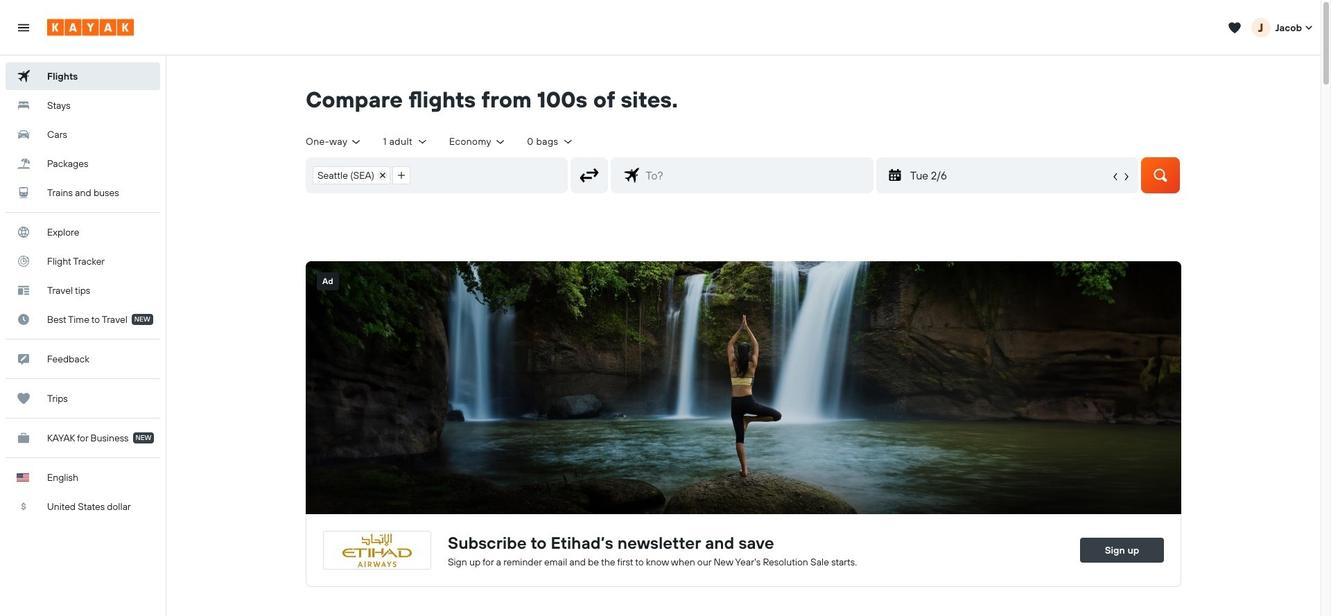 Task type: vqa. For each thing, say whether or not it's contained in the screenshot.
Item 1 of 8 group
no



Task type: locate. For each thing, give the bounding box(es) containing it.
list item down 'trip type one-way' field
[[313, 166, 390, 184]]

list
[[307, 158, 417, 193]]

list item right the remove image
[[392, 166, 411, 184]]

0 horizontal spatial list item
[[313, 166, 390, 184]]

Flight destination input text field
[[640, 158, 873, 193]]

Flight origin input text field
[[417, 158, 568, 193]]

hpto-image element
[[306, 261, 1182, 514]]

1 list item from the left
[[313, 166, 390, 184]]

swap departure airport and destination airport image
[[577, 162, 603, 189]]

navigation menu image
[[17, 20, 31, 34]]

list item
[[313, 166, 390, 184], [392, 166, 411, 184]]

1 horizontal spatial list item
[[392, 166, 411, 184]]



Task type: describe. For each thing, give the bounding box(es) containing it.
2 list item from the left
[[392, 166, 411, 184]]

remove image
[[379, 172, 386, 179]]

Trip type One-way field
[[306, 135, 363, 148]]

Cabin type Economy field
[[449, 135, 507, 148]]

hpto logo image
[[324, 532, 431, 569]]

tuesday february 6th element
[[910, 167, 1110, 184]]

united states (english) image
[[17, 474, 29, 482]]



